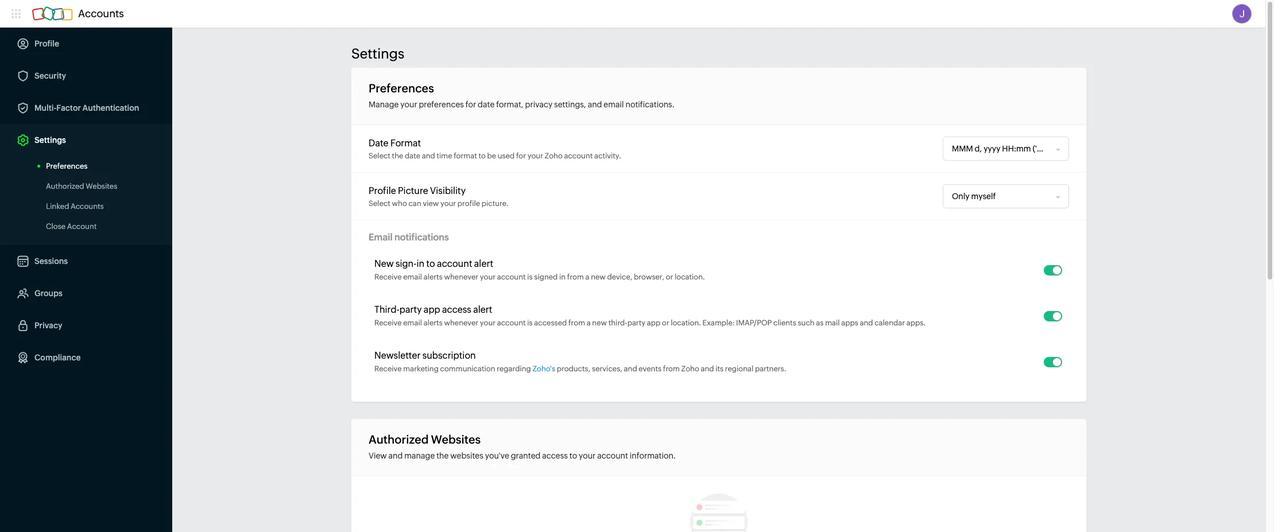 Task type: vqa. For each thing, say whether or not it's contained in the screenshot.
first alerts from the top
yes



Task type: describe. For each thing, give the bounding box(es) containing it.
device,
[[608, 273, 633, 282]]

email for new sign-in to account alert
[[403, 273, 422, 282]]

accessed
[[534, 319, 567, 327]]

1 vertical spatial a
[[587, 319, 591, 327]]

is for third-party app access alert
[[528, 319, 533, 327]]

privacy
[[34, 321, 62, 330]]

privacy
[[525, 100, 553, 109]]

you've
[[485, 452, 510, 461]]

factor
[[56, 103, 81, 113]]

authorized websites
[[46, 182, 117, 191]]

visibility
[[430, 185, 466, 196]]

receive email alerts whenever your account is accessed from a new third-party app or location. example: imap/pop clients such as mail apps and calendar apps.
[[375, 319, 926, 327]]

and inside the date format select the date and time format to be used for your zoho account activity.
[[422, 151, 435, 160]]

profile picture visibility select who can view your profile picture.
[[369, 185, 509, 208]]

new
[[375, 259, 394, 269]]

0 vertical spatial in
[[417, 259, 425, 269]]

receive marketing communication regarding zoho's products, services, and events from zoho and its regional partners.
[[375, 365, 787, 373]]

whenever for alert
[[444, 319, 479, 327]]

security
[[34, 71, 66, 80]]

1 vertical spatial app
[[647, 319, 661, 327]]

receive for new
[[375, 273, 402, 282]]

1 vertical spatial from
[[569, 319, 585, 327]]

picture.
[[482, 199, 509, 208]]

or for third-party app access alert
[[662, 319, 670, 327]]

select inside 'profile picture visibility select who can view your profile picture.'
[[369, 199, 391, 208]]

authentication
[[83, 103, 139, 113]]

mail
[[826, 319, 840, 327]]

clients
[[774, 319, 797, 327]]

newsletter subscription
[[375, 350, 476, 361]]

apps
[[842, 319, 859, 327]]

your inside the date format select the date and time format to be used for your zoho account activity.
[[528, 151, 543, 160]]

email
[[369, 232, 393, 243]]

the inside authorized websites view and manage the websites you've granted access to your account information.
[[437, 452, 449, 461]]

and inside authorized websites view and manage the websites you've granted access to your account information.
[[389, 452, 403, 461]]

compliance
[[34, 353, 81, 363]]

sessions
[[34, 257, 68, 266]]

calendar
[[875, 319, 905, 327]]

alerts for to
[[424, 273, 443, 282]]

events
[[639, 365, 662, 373]]

0 vertical spatial app
[[424, 304, 440, 315]]

1 vertical spatial new
[[593, 319, 607, 327]]

is for new sign-in to account alert
[[528, 273, 533, 282]]

linked accounts
[[46, 202, 104, 211]]

to inside the date format select the date and time format to be used for your zoho account activity.
[[479, 151, 486, 160]]

preferences for preferences
[[46, 162, 88, 171]]

activity.
[[595, 151, 621, 160]]

account left 'accessed' on the left of page
[[497, 319, 526, 327]]

alerts for access
[[424, 319, 443, 327]]

communication
[[440, 365, 496, 373]]

authorized websites view and manage the websites you've granted access to your account information.
[[369, 433, 676, 461]]

picture
[[398, 185, 428, 196]]

view
[[369, 452, 387, 461]]

such
[[798, 319, 815, 327]]

manage
[[369, 100, 399, 109]]

services,
[[592, 365, 623, 373]]

or for new sign-in to account alert
[[666, 273, 674, 282]]

account inside authorized websites view and manage the websites you've granted access to your account information.
[[598, 452, 628, 461]]

preferences for preferences manage your preferences for date format, privacy settings, and email notifications.
[[369, 82, 434, 95]]

0 vertical spatial alert
[[474, 259, 494, 269]]

your inside 'profile picture visibility select who can view your profile picture.'
[[441, 199, 456, 208]]

1 vertical spatial accounts
[[71, 202, 104, 211]]

1 vertical spatial settings
[[34, 136, 66, 145]]

be
[[487, 151, 496, 160]]

and left its
[[701, 365, 714, 373]]

subscription
[[423, 350, 476, 361]]

to inside authorized websites view and manage the websites you've granted access to your account information.
[[570, 452, 577, 461]]

account left signed
[[497, 273, 526, 282]]

your inside preferences manage your preferences for date format, privacy settings, and email notifications.
[[401, 100, 417, 109]]

from for is
[[567, 273, 584, 282]]

browser,
[[634, 273, 665, 282]]

zoho inside the date format select the date and time format to be used for your zoho account activity.
[[545, 151, 563, 160]]

regarding
[[497, 365, 531, 373]]

close
[[46, 222, 66, 231]]

email inside preferences manage your preferences for date format, privacy settings, and email notifications.
[[604, 100, 624, 109]]

date
[[369, 138, 389, 149]]

zoho's link
[[533, 365, 556, 373]]

granted
[[511, 452, 541, 461]]

format,
[[496, 100, 524, 109]]

authorized for authorized websites
[[46, 182, 84, 191]]

third-party app access alert
[[375, 304, 493, 315]]

signed
[[534, 273, 558, 282]]

and right apps
[[860, 319, 874, 327]]

information.
[[630, 452, 676, 461]]

close account
[[46, 222, 97, 231]]

notifications
[[395, 232, 449, 243]]

profile
[[458, 199, 480, 208]]



Task type: locate. For each thing, give the bounding box(es) containing it.
preferences
[[419, 100, 464, 109]]

0 horizontal spatial access
[[442, 304, 472, 315]]

1 horizontal spatial authorized
[[369, 433, 429, 446]]

receive email alerts whenever your account is signed in from a new device, browser, or location.
[[375, 273, 705, 282]]

third-
[[375, 304, 400, 315]]

the inside the date format select the date and time format to be used for your zoho account activity.
[[392, 151, 403, 160]]

2 vertical spatial to
[[570, 452, 577, 461]]

alerts down new sign-in to account alert
[[424, 273, 443, 282]]

a
[[586, 273, 590, 282], [587, 319, 591, 327]]

date inside the date format select the date and time format to be used for your zoho account activity.
[[405, 151, 421, 160]]

2 alerts from the top
[[424, 319, 443, 327]]

0 vertical spatial receive
[[375, 273, 402, 282]]

0 vertical spatial new
[[591, 273, 606, 282]]

1 horizontal spatial for
[[516, 151, 526, 160]]

receive down third-
[[375, 319, 402, 327]]

0 horizontal spatial settings
[[34, 136, 66, 145]]

settings
[[352, 46, 405, 61], [34, 136, 66, 145]]

0 vertical spatial location.
[[675, 273, 705, 282]]

authorized up linked
[[46, 182, 84, 191]]

websites
[[86, 182, 117, 191], [431, 433, 481, 446]]

0 horizontal spatial in
[[417, 259, 425, 269]]

1 vertical spatial date
[[405, 151, 421, 160]]

1 horizontal spatial party
[[628, 319, 646, 327]]

in
[[417, 259, 425, 269], [560, 273, 566, 282]]

0 vertical spatial profile
[[34, 39, 59, 48]]

whenever down third-party app access alert
[[444, 319, 479, 327]]

0 vertical spatial party
[[400, 304, 422, 315]]

access inside authorized websites view and manage the websites you've granted access to your account information.
[[542, 452, 568, 461]]

0 vertical spatial is
[[528, 273, 533, 282]]

2 select from the top
[[369, 199, 391, 208]]

0 vertical spatial preferences
[[369, 82, 434, 95]]

manage
[[405, 452, 435, 461]]

1 vertical spatial to
[[427, 259, 435, 269]]

from for services,
[[663, 365, 680, 373]]

who
[[392, 199, 407, 208]]

location.
[[675, 273, 705, 282], [671, 319, 701, 327]]

websites inside authorized websites view and manage the websites you've granted access to your account information.
[[431, 433, 481, 446]]

email down third-party app access alert
[[403, 319, 422, 327]]

is left 'accessed' on the left of page
[[528, 319, 533, 327]]

0 vertical spatial from
[[567, 273, 584, 282]]

websites for authorized websites view and manage the websites you've granted access to your account information.
[[431, 433, 481, 446]]

profile for profile
[[34, 39, 59, 48]]

app right "third-"
[[647, 319, 661, 327]]

2 vertical spatial email
[[403, 319, 422, 327]]

1 horizontal spatial settings
[[352, 46, 405, 61]]

whenever down new sign-in to account alert
[[444, 273, 479, 282]]

date left format,
[[478, 100, 495, 109]]

1 vertical spatial access
[[542, 452, 568, 461]]

used
[[498, 151, 515, 160]]

profile
[[34, 39, 59, 48], [369, 185, 396, 196]]

to right the sign-
[[427, 259, 435, 269]]

1 horizontal spatial access
[[542, 452, 568, 461]]

1 vertical spatial preferences
[[46, 162, 88, 171]]

view
[[423, 199, 439, 208]]

2 vertical spatial from
[[663, 365, 680, 373]]

the down 'format'
[[392, 151, 403, 160]]

authorized inside authorized websites view and manage the websites you've granted access to your account information.
[[369, 433, 429, 446]]

apps.
[[907, 319, 926, 327]]

location. right the browser, at the bottom
[[675, 273, 705, 282]]

2 receive from the top
[[375, 319, 402, 327]]

0 horizontal spatial party
[[400, 304, 422, 315]]

select down date
[[369, 151, 391, 160]]

0 vertical spatial date
[[478, 100, 495, 109]]

your
[[401, 100, 417, 109], [528, 151, 543, 160], [441, 199, 456, 208], [480, 273, 496, 282], [480, 319, 496, 327], [579, 452, 596, 461]]

party down the sign-
[[400, 304, 422, 315]]

app right third-
[[424, 304, 440, 315]]

0 vertical spatial email
[[604, 100, 624, 109]]

access up subscription
[[442, 304, 472, 315]]

zoho right used
[[545, 151, 563, 160]]

2 is from the top
[[528, 319, 533, 327]]

1 horizontal spatial date
[[478, 100, 495, 109]]

location. for new sign-in to account alert
[[675, 273, 705, 282]]

authorized
[[46, 182, 84, 191], [369, 433, 429, 446]]

1 horizontal spatial app
[[647, 319, 661, 327]]

as
[[817, 319, 824, 327]]

preferences inside preferences manage your preferences for date format, privacy settings, and email notifications.
[[369, 82, 434, 95]]

alert
[[474, 259, 494, 269], [473, 304, 493, 315]]

to right granted
[[570, 452, 577, 461]]

1 vertical spatial is
[[528, 319, 533, 327]]

from
[[567, 273, 584, 282], [569, 319, 585, 327], [663, 365, 680, 373]]

account inside the date format select the date and time format to be used for your zoho account activity.
[[564, 151, 593, 160]]

1 vertical spatial zoho
[[682, 365, 700, 373]]

a left "third-"
[[587, 319, 591, 327]]

account
[[67, 222, 97, 231]]

whenever for account
[[444, 273, 479, 282]]

a left 'device,'
[[586, 273, 590, 282]]

location. for third-party app access alert
[[671, 319, 701, 327]]

can
[[409, 199, 422, 208]]

receive down newsletter
[[375, 365, 402, 373]]

0 vertical spatial the
[[392, 151, 403, 160]]

0 vertical spatial zoho
[[545, 151, 563, 160]]

account left information.
[[598, 452, 628, 461]]

1 vertical spatial alert
[[473, 304, 493, 315]]

2 horizontal spatial to
[[570, 452, 577, 461]]

preferences up authorized websites
[[46, 162, 88, 171]]

or right "third-"
[[662, 319, 670, 327]]

0 vertical spatial to
[[479, 151, 486, 160]]

authorized up view
[[369, 433, 429, 446]]

0 horizontal spatial profile
[[34, 39, 59, 48]]

multi-factor authentication
[[34, 103, 139, 113]]

format
[[391, 138, 421, 149]]

0 vertical spatial settings
[[352, 46, 405, 61]]

account down notifications
[[437, 259, 473, 269]]

and right view
[[389, 452, 403, 461]]

receive
[[375, 273, 402, 282], [375, 319, 402, 327], [375, 365, 402, 373]]

its
[[716, 365, 724, 373]]

1 vertical spatial email
[[403, 273, 422, 282]]

websites
[[451, 452, 484, 461]]

0 horizontal spatial the
[[392, 151, 403, 160]]

0 horizontal spatial zoho
[[545, 151, 563, 160]]

profile up the security
[[34, 39, 59, 48]]

0 vertical spatial accounts
[[78, 7, 124, 20]]

preferences up 'manage'
[[369, 82, 434, 95]]

1 whenever from the top
[[444, 273, 479, 282]]

access right granted
[[542, 452, 568, 461]]

linked
[[46, 202, 69, 211]]

1 horizontal spatial profile
[[369, 185, 396, 196]]

0 horizontal spatial app
[[424, 304, 440, 315]]

party
[[400, 304, 422, 315], [628, 319, 646, 327]]

settings up 'manage'
[[352, 46, 405, 61]]

new left 'device,'
[[591, 273, 606, 282]]

0 vertical spatial for
[[466, 100, 476, 109]]

account
[[564, 151, 593, 160], [437, 259, 473, 269], [497, 273, 526, 282], [497, 319, 526, 327], [598, 452, 628, 461]]

from right the events
[[663, 365, 680, 373]]

0 horizontal spatial websites
[[86, 182, 117, 191]]

1 vertical spatial in
[[560, 273, 566, 282]]

0 vertical spatial websites
[[86, 182, 117, 191]]

0 vertical spatial a
[[586, 273, 590, 282]]

1 alerts from the top
[[424, 273, 443, 282]]

1 vertical spatial alerts
[[424, 319, 443, 327]]

select
[[369, 151, 391, 160], [369, 199, 391, 208]]

email left notifications.
[[604, 100, 624, 109]]

email down the sign-
[[403, 273, 422, 282]]

preferences manage your preferences for date format, privacy settings, and email notifications.
[[369, 82, 675, 109]]

regional
[[725, 365, 754, 373]]

and inside preferences manage your preferences for date format, privacy settings, and email notifications.
[[588, 100, 602, 109]]

1 vertical spatial or
[[662, 319, 670, 327]]

date down 'format'
[[405, 151, 421, 160]]

0 horizontal spatial date
[[405, 151, 421, 160]]

sign-
[[396, 259, 417, 269]]

1 receive from the top
[[375, 273, 402, 282]]

1 select from the top
[[369, 151, 391, 160]]

0 horizontal spatial to
[[427, 259, 435, 269]]

1 vertical spatial profile
[[369, 185, 396, 196]]

and
[[588, 100, 602, 109], [422, 151, 435, 160], [860, 319, 874, 327], [624, 365, 637, 373], [701, 365, 714, 373], [389, 452, 403, 461]]

1 is from the top
[[528, 273, 533, 282]]

third-
[[609, 319, 628, 327]]

settings down multi-
[[34, 136, 66, 145]]

1 vertical spatial authorized
[[369, 433, 429, 446]]

the
[[392, 151, 403, 160], [437, 452, 449, 461]]

your inside authorized websites view and manage the websites you've granted access to your account information.
[[579, 452, 596, 461]]

3 receive from the top
[[375, 365, 402, 373]]

0 horizontal spatial authorized
[[46, 182, 84, 191]]

date inside preferences manage your preferences for date format, privacy settings, and email notifications.
[[478, 100, 495, 109]]

for inside the date format select the date and time format to be used for your zoho account activity.
[[516, 151, 526, 160]]

is left signed
[[528, 273, 533, 282]]

1 horizontal spatial to
[[479, 151, 486, 160]]

1 vertical spatial receive
[[375, 319, 402, 327]]

settings,
[[554, 100, 586, 109]]

marketing
[[403, 365, 439, 373]]

account left 'activity.' on the top left
[[564, 151, 593, 160]]

1 horizontal spatial the
[[437, 452, 449, 461]]

None field
[[944, 137, 1057, 160], [944, 185, 1057, 208], [944, 137, 1057, 160], [944, 185, 1057, 208]]

to left be
[[479, 151, 486, 160]]

newsletter
[[375, 350, 421, 361]]

for inside preferences manage your preferences for date format, privacy settings, and email notifications.
[[466, 100, 476, 109]]

1 vertical spatial select
[[369, 199, 391, 208]]

websites up websites
[[431, 433, 481, 446]]

is
[[528, 273, 533, 282], [528, 319, 533, 327]]

select inside the date format select the date and time format to be used for your zoho account activity.
[[369, 151, 391, 160]]

for right preferences
[[466, 100, 476, 109]]

0 vertical spatial alerts
[[424, 273, 443, 282]]

party down the browser, at the bottom
[[628, 319, 646, 327]]

1 vertical spatial websites
[[431, 433, 481, 446]]

select left who
[[369, 199, 391, 208]]

date format select the date and time format to be used for your zoho account activity.
[[369, 138, 621, 160]]

zoho left its
[[682, 365, 700, 373]]

email for third-party app access alert
[[403, 319, 422, 327]]

0 vertical spatial authorized
[[46, 182, 84, 191]]

profile inside 'profile picture visibility select who can view your profile picture.'
[[369, 185, 396, 196]]

zoho's
[[533, 365, 556, 373]]

0 vertical spatial access
[[442, 304, 472, 315]]

2 whenever from the top
[[444, 319, 479, 327]]

format
[[454, 151, 477, 160]]

new left "third-"
[[593, 319, 607, 327]]

0 horizontal spatial preferences
[[46, 162, 88, 171]]

email
[[604, 100, 624, 109], [403, 273, 422, 282], [403, 319, 422, 327]]

multi-
[[34, 103, 56, 113]]

products,
[[557, 365, 591, 373]]

1 horizontal spatial in
[[560, 273, 566, 282]]

in down notifications
[[417, 259, 425, 269]]

for right used
[[516, 151, 526, 160]]

and right settings,
[[588, 100, 602, 109]]

or right the browser, at the bottom
[[666, 273, 674, 282]]

time
[[437, 151, 452, 160]]

1 vertical spatial whenever
[[444, 319, 479, 327]]

whenever
[[444, 273, 479, 282], [444, 319, 479, 327]]

from right signed
[[567, 273, 584, 282]]

new sign-in to account alert
[[375, 259, 494, 269]]

partners.
[[755, 365, 787, 373]]

profile for profile picture visibility select who can view your profile picture.
[[369, 185, 396, 196]]

imap/pop
[[737, 319, 772, 327]]

0 vertical spatial select
[[369, 151, 391, 160]]

and left the events
[[624, 365, 637, 373]]

from right 'accessed' on the left of page
[[569, 319, 585, 327]]

profile up who
[[369, 185, 396, 196]]

zoho
[[545, 151, 563, 160], [682, 365, 700, 373]]

1 horizontal spatial websites
[[431, 433, 481, 446]]

1 horizontal spatial zoho
[[682, 365, 700, 373]]

in right signed
[[560, 273, 566, 282]]

0 vertical spatial or
[[666, 273, 674, 282]]

1 horizontal spatial preferences
[[369, 82, 434, 95]]

notifications.
[[626, 100, 675, 109]]

receive down new
[[375, 273, 402, 282]]

authorized for authorized websites view and manage the websites you've granted access to your account information.
[[369, 433, 429, 446]]

0 horizontal spatial for
[[466, 100, 476, 109]]

date
[[478, 100, 495, 109], [405, 151, 421, 160]]

app
[[424, 304, 440, 315], [647, 319, 661, 327]]

1 vertical spatial the
[[437, 452, 449, 461]]

alerts down third-party app access alert
[[424, 319, 443, 327]]

1 vertical spatial for
[[516, 151, 526, 160]]

1 vertical spatial location.
[[671, 319, 701, 327]]

the right manage
[[437, 452, 449, 461]]

or
[[666, 273, 674, 282], [662, 319, 670, 327]]

websites up linked accounts on the left top of page
[[86, 182, 117, 191]]

new
[[591, 273, 606, 282], [593, 319, 607, 327]]

example:
[[703, 319, 735, 327]]

0 vertical spatial whenever
[[444, 273, 479, 282]]

1 vertical spatial party
[[628, 319, 646, 327]]

and left time on the left of page
[[422, 151, 435, 160]]

for
[[466, 100, 476, 109], [516, 151, 526, 160]]

websites for authorized websites
[[86, 182, 117, 191]]

2 vertical spatial receive
[[375, 365, 402, 373]]

access
[[442, 304, 472, 315], [542, 452, 568, 461]]

groups
[[34, 289, 63, 298]]

email notifications
[[369, 232, 449, 243]]

receive for third-
[[375, 319, 402, 327]]

location. left example:
[[671, 319, 701, 327]]



